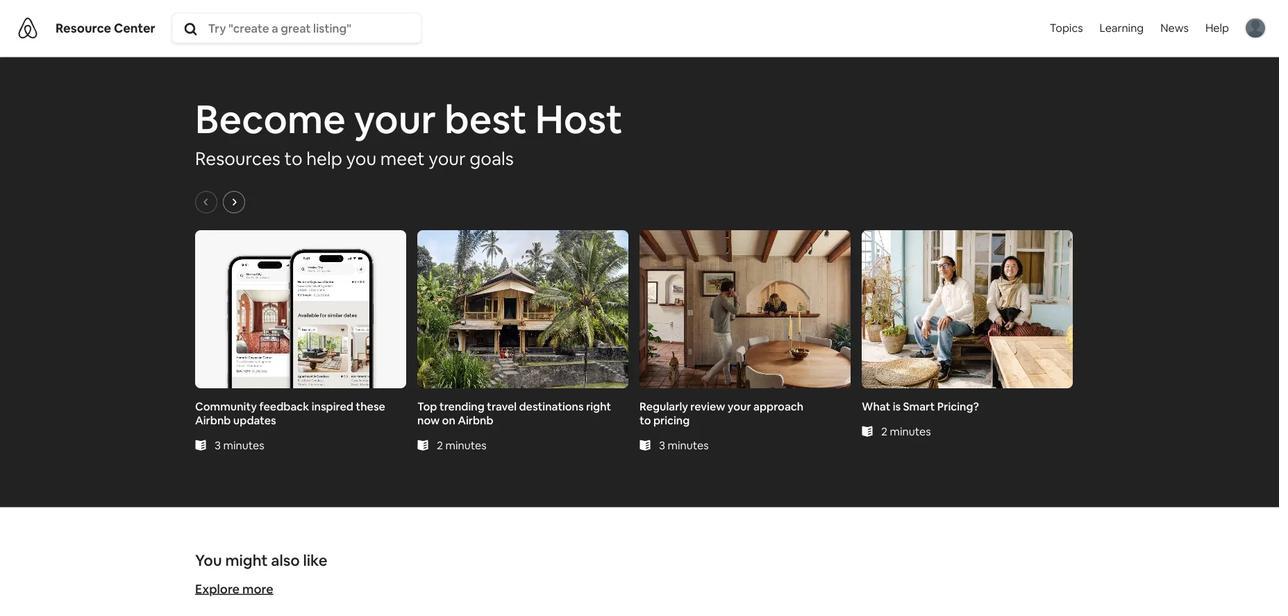 Task type: vqa. For each thing, say whether or not it's contained in the screenshot.
Regularly
yes



Task type: locate. For each thing, give the bounding box(es) containing it.
resources
[[195, 147, 280, 170]]

3
[[215, 438, 221, 452], [659, 438, 665, 452]]

regularly
[[640, 399, 688, 413]]

minutes down airbnb updates
[[223, 438, 264, 452]]

2 minutes
[[881, 424, 931, 438], [437, 438, 486, 452]]

news
[[1160, 21, 1189, 35]]

3 minutes down airbnb updates
[[215, 438, 264, 452]]

3 down the to pricing
[[659, 438, 665, 452]]

smart pricing?
[[903, 399, 979, 413]]

your up meet
[[354, 94, 436, 144]]

you
[[346, 147, 376, 170]]

resource center link
[[56, 20, 155, 36]]

community
[[195, 399, 257, 413]]

1 horizontal spatial 2 minutes
[[881, 424, 931, 438]]

0 horizontal spatial 2 minutes
[[437, 438, 486, 452]]

0 horizontal spatial 2
[[437, 438, 443, 452]]

3 minutes for to pricing
[[659, 438, 709, 452]]

mateo's account image
[[1246, 18, 1265, 38]]

0 vertical spatial your
[[354, 94, 436, 144]]

more
[[242, 581, 273, 598]]

minutes down the to pricing
[[668, 438, 709, 452]]

community feedback inspired these airbnb updates
[[195, 399, 385, 427]]

2 down "what"
[[881, 424, 887, 438]]

1 horizontal spatial 2
[[881, 424, 887, 438]]

center
[[114, 20, 155, 36]]

side by side phone screens show listings available for the guest's original dates and for checking in a day earlier or later. image
[[195, 230, 406, 388], [195, 230, 406, 388]]

learning
[[1100, 21, 1144, 35]]

3 minutes
[[215, 438, 264, 452], [659, 438, 709, 452]]

1 3 from the left
[[215, 438, 221, 452]]

top trending travel destinations right now on airbnb
[[417, 399, 611, 427]]

what is smart pricing?
[[862, 399, 979, 413]]

1 horizontal spatial 3
[[659, 438, 665, 452]]

minutes for is
[[890, 424, 931, 438]]

three people sit on the front steps of a place listed on airbnb in bali facing large tropical trees and vegetation. image
[[417, 230, 628, 388], [417, 230, 628, 388]]

travel
[[487, 399, 517, 413]]

feedback
[[259, 399, 309, 413]]

what
[[862, 399, 890, 413]]

might
[[225, 551, 268, 571]]

minutes down what is smart pricing? on the right bottom of the page
[[890, 424, 931, 438]]

2 down now
[[437, 438, 443, 452]]

your
[[354, 94, 436, 144], [728, 399, 751, 413]]

1 horizontal spatial 3 minutes
[[659, 438, 709, 452]]

best host
[[444, 94, 622, 144]]

0 horizontal spatial your
[[354, 94, 436, 144]]

2 3 from the left
[[659, 438, 665, 452]]

become
[[195, 94, 346, 144]]

2 minutes down is at the right of the page
[[881, 424, 931, 438]]

help link
[[1197, 0, 1237, 56]]

you
[[195, 551, 222, 571]]

3 down airbnb updates
[[215, 438, 221, 452]]

1 vertical spatial your
[[728, 399, 751, 413]]

topics button
[[1047, 0, 1086, 59]]

topics
[[1050, 21, 1083, 35]]

3 minutes down the to pricing
[[659, 438, 709, 452]]

2 minutes down 'on airbnb'
[[437, 438, 486, 452]]

2 minutes for trending
[[437, 438, 486, 452]]

a person holding a mug and a cell phone walks past a dining table toward a bright window as another person looks on. image
[[640, 230, 851, 388], [640, 230, 851, 388]]

trending
[[439, 399, 484, 413]]

your inside regularly review your approach to pricing
[[728, 399, 751, 413]]

minutes
[[890, 424, 931, 438], [223, 438, 264, 452], [445, 438, 486, 452], [668, 438, 709, 452]]

regularly review your approach to pricing
[[640, 399, 803, 427]]

two people sit on a balcony bench just outside large open windows near potted trees, a table, and a spiral staircase. image
[[862, 230, 1073, 388], [862, 230, 1073, 388]]

destinations
[[519, 399, 584, 413]]

your right the review at the right bottom
[[728, 399, 751, 413]]

inspired
[[312, 399, 353, 413]]

learning button
[[1091, 0, 1152, 56]]

is
[[893, 399, 901, 413]]

Search text field
[[208, 21, 419, 36]]

0 horizontal spatial 3
[[215, 438, 221, 452]]

1 3 minutes from the left
[[215, 438, 264, 452]]

1 horizontal spatial your
[[728, 399, 751, 413]]

0 horizontal spatial 3 minutes
[[215, 438, 264, 452]]

2 3 minutes from the left
[[659, 438, 709, 452]]

2
[[881, 424, 887, 438], [437, 438, 443, 452]]

minutes down 'on airbnb'
[[445, 438, 486, 452]]

3 minutes for airbnb updates
[[215, 438, 264, 452]]

review
[[690, 399, 725, 413]]



Task type: describe. For each thing, give the bounding box(es) containing it.
help
[[1205, 21, 1229, 35]]

3 for community feedback inspired these airbnb updates
[[215, 438, 221, 452]]

on airbnb
[[442, 413, 493, 427]]

help
[[306, 147, 342, 170]]

become your best host resources to help you meet your goals
[[195, 94, 622, 170]]

approach
[[753, 399, 803, 413]]

resource center
[[56, 20, 155, 36]]

3 for regularly review your approach to pricing
[[659, 438, 665, 452]]

explore more
[[195, 581, 273, 598]]

top
[[417, 399, 437, 413]]

also like
[[271, 551, 327, 571]]

2 for top
[[437, 438, 443, 452]]

to
[[284, 147, 302, 170]]

you might also like
[[195, 551, 327, 571]]

your inside become your best host resources to help you meet your goals
[[354, 94, 436, 144]]

now
[[417, 413, 440, 427]]

these
[[356, 399, 385, 413]]

2 minutes for is
[[881, 424, 931, 438]]

2 for what
[[881, 424, 887, 438]]

resource
[[56, 20, 111, 36]]

minutes for review
[[668, 438, 709, 452]]

your goals
[[429, 147, 514, 170]]

news button
[[1152, 0, 1197, 56]]

to pricing
[[640, 413, 690, 427]]

explore
[[195, 581, 240, 598]]

right
[[586, 399, 611, 413]]

meet
[[380, 147, 425, 170]]

minutes for feedback
[[223, 438, 264, 452]]

explore more link
[[195, 581, 273, 598]]

minutes for trending
[[445, 438, 486, 452]]

airbnb updates
[[195, 413, 276, 427]]



